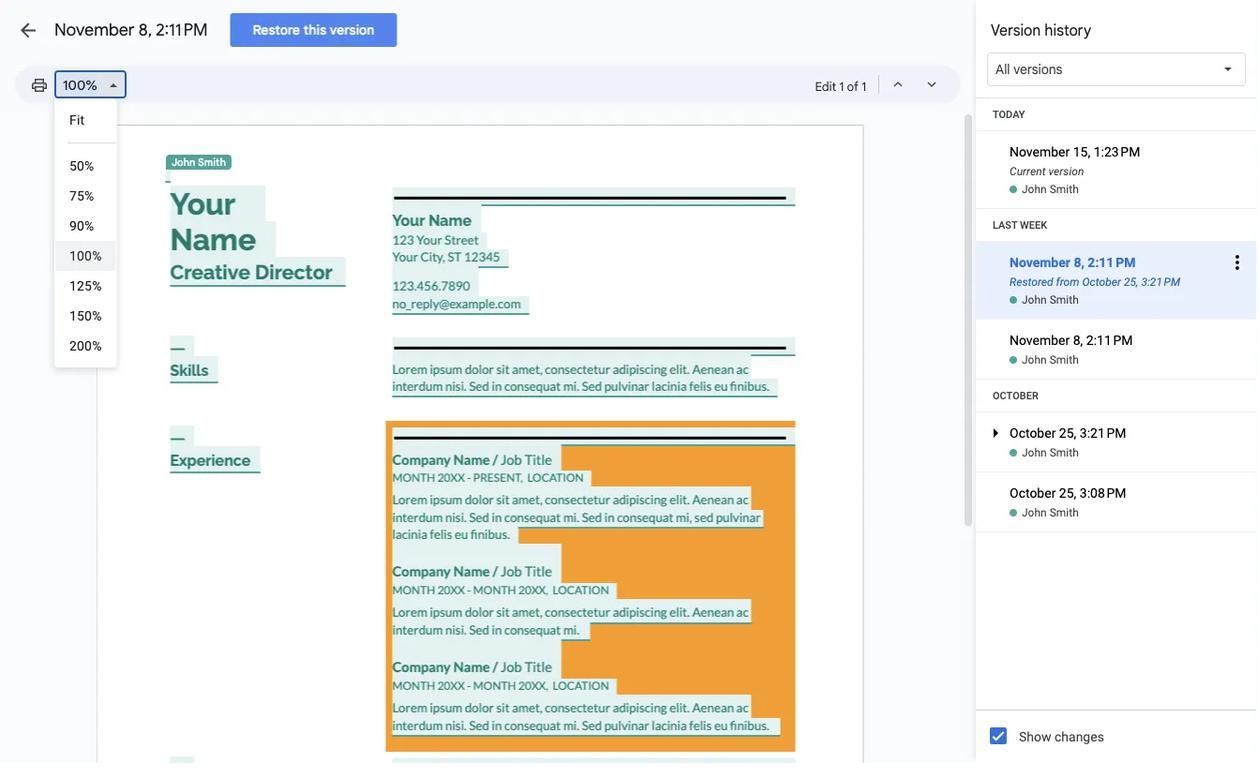 Task type: describe. For each thing, give the bounding box(es) containing it.
edit 1 of 1 heading
[[815, 75, 867, 98]]

version inside "button"
[[330, 22, 375, 38]]

last week
[[993, 219, 1048, 231]]

all versions option
[[996, 60, 1063, 79]]

of
[[847, 79, 859, 94]]

75%
[[69, 188, 94, 204]]

october inside cell
[[1083, 276, 1122, 289]]

october inside heading
[[993, 390, 1039, 401]]

restore this version button
[[230, 13, 397, 47]]

8,
[[139, 19, 152, 40]]

current
[[1010, 165, 1046, 178]]

version history section
[[976, 0, 1258, 763]]

menu bar banner
[[0, 0, 1258, 112]]

expand detailed versions image
[[985, 422, 1007, 490]]

cell for last week
[[976, 320, 1258, 353]]

current version
[[1010, 165, 1085, 178]]

versions list tree grid
[[976, 98, 1258, 533]]

3:21 pm
[[1142, 276, 1181, 289]]

fit
[[69, 112, 85, 128]]

edit
[[815, 79, 837, 94]]

restored from october 25, 3:21 pm cell
[[976, 229, 1258, 296]]

row group containing john smith
[[976, 380, 1258, 533]]

restored from october 25, 3:21 pm
[[1010, 276, 1181, 289]]

1 1 from the left
[[840, 79, 844, 94]]

version history
[[991, 21, 1092, 39]]

Zoom text field
[[58, 72, 103, 98]]

all versions
[[996, 61, 1063, 77]]

mode and view toolbar
[[815, 66, 950, 103]]

main toolbar
[[23, 70, 127, 100]]

2:11 pm
[[156, 19, 208, 40]]

list box inside november 8, 2:11 pm application
[[54, 98, 117, 368]]

restored
[[1010, 276, 1054, 289]]

show changes
[[1020, 729, 1105, 745]]

edit 1 of 1
[[815, 79, 867, 94]]

2 1 from the left
[[862, 79, 867, 94]]

october heading
[[976, 380, 1258, 413]]

november
[[54, 19, 135, 40]]

cell for october
[[976, 473, 1258, 506]]

today
[[993, 108, 1026, 120]]

more actions image
[[1227, 229, 1249, 296]]

none field inside menu bar banner
[[54, 70, 127, 100]]

all
[[996, 61, 1011, 77]]

Show changes checkbox
[[990, 728, 1007, 745]]



Task type: vqa. For each thing, say whether or not it's contained in the screenshot.
"November 8, 2:11 PM"
yes



Task type: locate. For each thing, give the bounding box(es) containing it.
version
[[991, 21, 1041, 39]]

version inside tree grid
[[1049, 165, 1085, 178]]

restore
[[253, 22, 300, 38]]

2 cell from the top
[[976, 473, 1258, 506]]

1 row group from the top
[[976, 98, 1258, 209]]

show
[[1020, 729, 1052, 745]]

25,
[[1124, 276, 1139, 289]]

100%
[[69, 248, 102, 264]]

john smith
[[172, 156, 226, 168], [1022, 183, 1079, 196], [1022, 294, 1079, 307], [1022, 354, 1079, 367], [1022, 446, 1079, 460], [1022, 506, 1079, 520]]

0 vertical spatial october
[[1083, 276, 1122, 289]]

list box
[[54, 98, 117, 368]]

1 vertical spatial version
[[1049, 165, 1085, 178]]

version right this
[[330, 22, 375, 38]]

1 horizontal spatial version
[[1049, 165, 1085, 178]]

200%
[[69, 338, 102, 354]]

last week heading
[[976, 209, 1258, 242]]

restore this version
[[253, 22, 375, 38]]

1 vertical spatial october
[[993, 390, 1039, 401]]

row group containing current version
[[976, 98, 1258, 209]]

history
[[1045, 21, 1092, 39]]

from
[[1057, 276, 1080, 289]]

cell down 25,
[[976, 320, 1258, 353]]

90%
[[69, 218, 94, 234]]

1 right of
[[862, 79, 867, 94]]

0 horizontal spatial version
[[330, 22, 375, 38]]

version
[[330, 22, 375, 38], [1049, 165, 1085, 178]]

2 row group from the top
[[976, 209, 1258, 380]]

0 horizontal spatial 1
[[840, 79, 844, 94]]

october up 'expand detailed versions' image
[[993, 390, 1039, 401]]

1 vertical spatial cell
[[976, 473, 1258, 506]]

row group
[[976, 98, 1258, 209], [976, 209, 1258, 380], [976, 380, 1258, 533]]

50%
[[69, 158, 94, 174]]

row group containing restored from october 25, 3:21 pm
[[976, 209, 1258, 380]]

150%
[[69, 308, 102, 324]]

smith
[[198, 156, 226, 168], [1050, 183, 1079, 196], [1050, 294, 1079, 307], [1050, 354, 1079, 367], [1050, 446, 1079, 460], [1050, 506, 1079, 520]]

versions
[[1014, 61, 1063, 77]]

week
[[1021, 219, 1048, 231]]

today heading
[[976, 98, 1258, 131]]

1 horizontal spatial october
[[1083, 276, 1122, 289]]

1 horizontal spatial 1
[[862, 79, 867, 94]]

last
[[993, 219, 1018, 231]]

cell down october heading
[[976, 473, 1258, 506]]

list box containing fit
[[54, 98, 117, 368]]

1 left of
[[840, 79, 844, 94]]

november 8, 2:11 pm application
[[0, 0, 1258, 763]]

changes
[[1055, 729, 1105, 745]]

john
[[172, 156, 196, 168], [1022, 183, 1047, 196], [1022, 294, 1047, 307], [1022, 354, 1047, 367], [1022, 446, 1047, 460], [1022, 506, 1047, 520]]

None field
[[54, 70, 127, 100]]

cell
[[976, 320, 1258, 353], [976, 473, 1258, 506]]

125%
[[69, 278, 102, 294]]

version right current
[[1049, 165, 1085, 178]]

1
[[840, 79, 844, 94], [862, 79, 867, 94]]

0 horizontal spatial october
[[993, 390, 1039, 401]]

november 8, 2:11 pm
[[54, 19, 208, 40]]

1 cell from the top
[[976, 320, 1258, 353]]

0 vertical spatial cell
[[976, 320, 1258, 353]]

october
[[1083, 276, 1122, 289], [993, 390, 1039, 401]]

this
[[304, 22, 327, 38]]

3 row group from the top
[[976, 380, 1258, 533]]

Name this version text field
[[1007, 250, 1224, 275]]

october down name this version "text box" on the top of page
[[1083, 276, 1122, 289]]

0 vertical spatial version
[[330, 22, 375, 38]]



